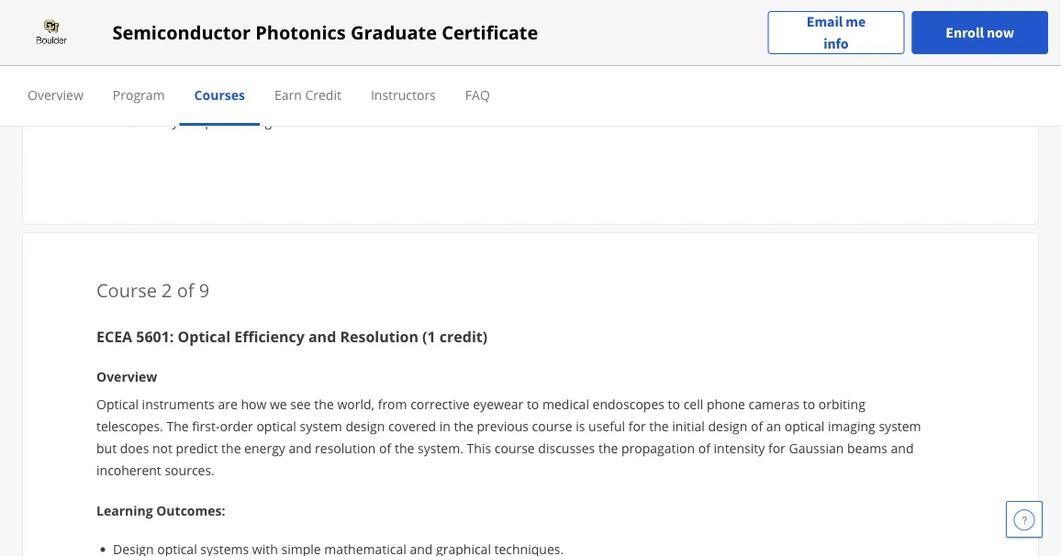 Task type: describe. For each thing, give the bounding box(es) containing it.
credit
[[305, 86, 342, 103]]

9
[[199, 277, 210, 303]]

2 horizontal spatial design
[[708, 417, 748, 435]]

1 vertical spatial overview
[[96, 368, 157, 385]]

1 system from the left
[[300, 417, 342, 435]]

and right efficiency
[[308, 327, 336, 347]]

intensity
[[714, 439, 765, 457]]

not
[[152, 439, 173, 457]]

resolution
[[340, 327, 419, 347]]

efficiency
[[234, 327, 305, 347]]

(1
[[422, 327, 436, 347]]

foundations
[[119, 90, 194, 108]]

corrective
[[411, 395, 470, 413]]

course 2 of 9
[[96, 277, 210, 303]]

overview link
[[28, 86, 83, 103]]

earn credit
[[274, 86, 342, 103]]

of right 2
[[177, 277, 194, 303]]

certificate
[[442, 20, 538, 45]]

mathematical
[[119, 68, 201, 86]]

the down useful on the bottom
[[599, 439, 618, 457]]

0 vertical spatial course
[[532, 417, 573, 435]]

medical
[[543, 395, 589, 413]]

the down covered
[[395, 439, 414, 457]]

ecea 5601: optical efficiency and resolution (1 credit)
[[96, 327, 488, 347]]

program
[[113, 86, 165, 103]]

covered
[[388, 417, 436, 435]]

sources.
[[165, 461, 215, 479]]

the up propagation
[[649, 417, 669, 435]]

university of colorado boulder image
[[13, 18, 90, 47]]

optical down 'we'
[[257, 417, 296, 435]]

world,
[[337, 395, 375, 413]]

courses
[[194, 86, 245, 103]]

1 to from the left
[[527, 395, 539, 413]]

discusses
[[538, 439, 595, 457]]

in
[[440, 417, 451, 435]]

optical instruments are how we see the world, from corrective eyewear to medical endoscopes to cell phone cameras to orbiting telescopes. the first-order optical system design covered in the previous course is useful for the initial design of an optical imaging system but does not predict the energy and resolution of the system. this course discusses the propagation of intensity for gaussian beams and incoherent sources.
[[96, 395, 922, 479]]

2
[[162, 277, 172, 303]]

1 vertical spatial course
[[495, 439, 535, 457]]

credit)
[[440, 327, 488, 347]]

info
[[824, 34, 849, 53]]

propagation
[[622, 439, 695, 457]]

does
[[120, 439, 149, 457]]

2 to from the left
[[668, 395, 680, 413]]

the
[[167, 417, 189, 435]]

this
[[467, 439, 491, 457]]

learn
[[187, 19, 221, 36]]

an
[[767, 417, 782, 435]]

of down covered
[[379, 439, 391, 457]]

instructors
[[371, 86, 436, 103]]

from
[[378, 395, 407, 413]]

email
[[807, 12, 843, 31]]

incoherent
[[96, 461, 161, 479]]

earn
[[274, 86, 302, 103]]

enroll now
[[946, 23, 1015, 42]]

phone
[[707, 395, 746, 413]]

energy
[[244, 439, 285, 457]]

course
[[96, 277, 157, 303]]

semiconductor photonics graduate certificate
[[112, 20, 538, 45]]

overview inside "certificate menu" element
[[28, 86, 83, 103]]

imaging
[[828, 417, 876, 435]]

of left the an
[[751, 417, 763, 435]]

earn credit link
[[274, 86, 342, 103]]

courses link
[[194, 86, 245, 103]]



Task type: locate. For each thing, give the bounding box(es) containing it.
design up designs
[[256, 90, 296, 108]]

now
[[987, 23, 1015, 42]]

techniques
[[289, 68, 355, 86]]

for
[[629, 417, 646, 435], [768, 439, 786, 457]]

optical
[[213, 90, 253, 108], [197, 112, 237, 130], [257, 417, 296, 435], [785, 417, 825, 435]]

what you will learn
[[96, 19, 221, 36]]

1 horizontal spatial for
[[768, 439, 786, 457]]

program link
[[113, 86, 165, 103]]

see
[[290, 395, 311, 413]]

for down endoscopes
[[629, 417, 646, 435]]

of down the initial
[[699, 439, 711, 457]]

and
[[205, 68, 227, 86], [308, 327, 336, 347], [289, 439, 312, 457], [891, 439, 914, 457]]

opticstudio mathematical and graphical techniques foundations of optical design feasibility of optical designs
[[119, 46, 355, 130]]

0 horizontal spatial design
[[256, 90, 296, 108]]

course
[[532, 417, 573, 435], [495, 439, 535, 457]]

design down phone on the bottom of page
[[708, 417, 748, 435]]

will
[[161, 19, 184, 36]]

order
[[220, 417, 253, 435]]

instruments
[[142, 395, 215, 413]]

graduate
[[351, 20, 437, 45]]

is
[[576, 417, 585, 435]]

orbiting
[[819, 395, 866, 413]]

of down foundations
[[182, 112, 194, 130]]

1 horizontal spatial optical
[[178, 327, 230, 347]]

certificate menu element
[[13, 66, 1049, 126]]

but
[[96, 439, 117, 457]]

help center image
[[1014, 509, 1036, 531]]

email me info
[[807, 12, 866, 53]]

eyewear
[[473, 395, 524, 413]]

0 horizontal spatial system
[[300, 417, 342, 435]]

endoscopes
[[593, 395, 665, 413]]

optical down the graphical at the left top of the page
[[213, 90, 253, 108]]

0 horizontal spatial optical
[[96, 395, 139, 413]]

optical down '9'
[[178, 327, 230, 347]]

we
[[270, 395, 287, 413]]

5601:
[[136, 327, 174, 347]]

the down order
[[221, 439, 241, 457]]

outcomes:
[[156, 502, 225, 519]]

0 vertical spatial overview
[[28, 86, 83, 103]]

optical inside optical instruments are how we see the world, from corrective eyewear to medical endoscopes to cell phone cameras to orbiting telescopes. the first-order optical system design covered in the previous course is useful for the initial design of an optical imaging system but does not predict the energy and resolution of the system. this course discusses the propagation of intensity for gaussian beams and incoherent sources.
[[96, 395, 139, 413]]

predict
[[176, 439, 218, 457]]

what
[[96, 19, 131, 36]]

list item
[[113, 540, 932, 556]]

telescopes.
[[96, 417, 163, 435]]

how
[[241, 395, 267, 413]]

to left orbiting
[[803, 395, 816, 413]]

initial
[[672, 417, 705, 435]]

photonics
[[255, 20, 346, 45]]

first-
[[192, 417, 220, 435]]

system
[[300, 417, 342, 435], [879, 417, 922, 435]]

and right energy
[[289, 439, 312, 457]]

resolution
[[315, 439, 376, 457]]

course down previous
[[495, 439, 535, 457]]

0 horizontal spatial to
[[527, 395, 539, 413]]

1 horizontal spatial overview
[[96, 368, 157, 385]]

enroll now button
[[912, 11, 1049, 54]]

gaussian
[[789, 439, 844, 457]]

learning outcomes:
[[96, 502, 225, 519]]

1 vertical spatial for
[[768, 439, 786, 457]]

beams
[[847, 439, 888, 457]]

overview down ecea
[[96, 368, 157, 385]]

optical
[[178, 327, 230, 347], [96, 395, 139, 413]]

the right see
[[314, 395, 334, 413]]

cell
[[684, 395, 704, 413]]

optical up telescopes.
[[96, 395, 139, 413]]

overview
[[28, 86, 83, 103], [96, 368, 157, 385]]

system down see
[[300, 417, 342, 435]]

0 horizontal spatial for
[[629, 417, 646, 435]]

2 system from the left
[[879, 417, 922, 435]]

3 to from the left
[[803, 395, 816, 413]]

1 horizontal spatial to
[[668, 395, 680, 413]]

course down "medical"
[[532, 417, 573, 435]]

for down the an
[[768, 439, 786, 457]]

system up beams
[[879, 417, 922, 435]]

to left "medical"
[[527, 395, 539, 413]]

and right beams
[[891, 439, 914, 457]]

2 horizontal spatial to
[[803, 395, 816, 413]]

semiconductor
[[112, 20, 251, 45]]

are
[[218, 395, 238, 413]]

useful
[[589, 417, 625, 435]]

you
[[134, 19, 158, 36]]

enroll
[[946, 23, 984, 42]]

the right in
[[454, 417, 474, 435]]

0 horizontal spatial overview
[[28, 86, 83, 103]]

system.
[[418, 439, 464, 457]]

1 horizontal spatial system
[[879, 417, 922, 435]]

optical down courses
[[197, 112, 237, 130]]

faq link
[[465, 86, 490, 103]]

0 vertical spatial for
[[629, 417, 646, 435]]

and left the graphical at the left top of the page
[[205, 68, 227, 86]]

to
[[527, 395, 539, 413], [668, 395, 680, 413], [803, 395, 816, 413]]

design
[[256, 90, 296, 108], [346, 417, 385, 435], [708, 417, 748, 435]]

of right foundations
[[197, 90, 210, 108]]

me
[[846, 12, 866, 31]]

designs
[[240, 112, 286, 130]]

of
[[197, 90, 210, 108], [182, 112, 194, 130], [177, 277, 194, 303], [751, 417, 763, 435], [379, 439, 391, 457], [699, 439, 711, 457]]

and inside opticstudio mathematical and graphical techniques foundations of optical design feasibility of optical designs
[[205, 68, 227, 86]]

email me info button
[[768, 11, 905, 55]]

graphical
[[231, 68, 286, 86]]

design inside opticstudio mathematical and graphical techniques foundations of optical design feasibility of optical designs
[[256, 90, 296, 108]]

to left the cell
[[668, 395, 680, 413]]

feasibility
[[119, 112, 178, 130]]

faq
[[465, 86, 490, 103]]

ecea
[[96, 327, 132, 347]]

the
[[314, 395, 334, 413], [454, 417, 474, 435], [649, 417, 669, 435], [221, 439, 241, 457], [395, 439, 414, 457], [599, 439, 618, 457]]

1 horizontal spatial design
[[346, 417, 385, 435]]

optical up gaussian
[[785, 417, 825, 435]]

instructors link
[[371, 86, 436, 103]]

overview down university of colorado boulder 'image'
[[28, 86, 83, 103]]

1 vertical spatial optical
[[96, 395, 139, 413]]

opticstudio
[[119, 46, 190, 64]]

learning
[[96, 502, 153, 519]]

0 vertical spatial optical
[[178, 327, 230, 347]]

previous
[[477, 417, 529, 435]]

design down world,
[[346, 417, 385, 435]]

cameras
[[749, 395, 800, 413]]



Task type: vqa. For each thing, say whether or not it's contained in the screenshot.
for to the top
yes



